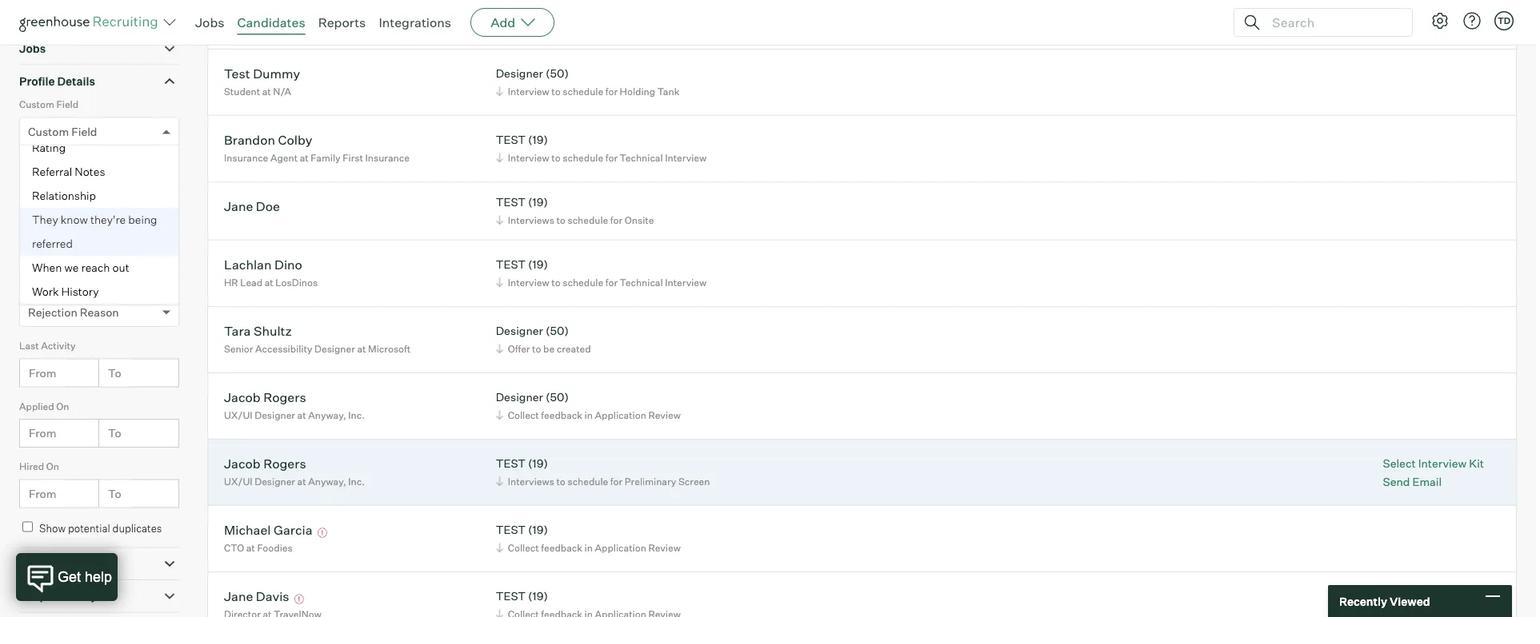 Task type: describe. For each thing, give the bounding box(es) containing it.
reports
[[318, 14, 366, 30]]

1 (19) from the top
[[528, 0, 548, 14]]

lachlan dino link
[[224, 257, 302, 275]]

jane doe link
[[224, 198, 280, 217]]

lead
[[240, 277, 262, 289]]

from for applied
[[29, 427, 56, 441]]

designer (50) offer to be created
[[496, 324, 591, 355]]

schedule for dino
[[563, 277, 603, 289]]

Search text field
[[1268, 11, 1398, 34]]

doe
[[256, 198, 280, 214]]

collect feedback in application review link for cto at foodies
[[493, 541, 685, 556]]

0 vertical spatial candidate
[[19, 159, 65, 171]]

none field inside custom field element
[[28, 118, 32, 145]]

designer up michael garcia
[[255, 476, 295, 488]]

davis
[[256, 589, 289, 605]]

0 vertical spatial tag
[[67, 159, 84, 171]]

applied
[[19, 401, 54, 413]]

family
[[311, 152, 341, 164]]

(19) inside "test (19) interviews to schedule for preliminary screen"
[[528, 457, 548, 471]]

interviews for test (19) interviews to schedule for onsite
[[508, 214, 554, 226]]

designer (50) collect feedback in application review
[[496, 391, 681, 421]]

they're
[[90, 213, 126, 227]]

6 (19) from the top
[[528, 523, 548, 537]]

work
[[32, 285, 59, 299]]

brandon colby link
[[224, 132, 312, 150]]

they
[[32, 213, 58, 227]]

michael garcia
[[224, 522, 312, 538]]

work history
[[32, 285, 99, 299]]

configure image
[[1430, 11, 1450, 30]]

last activity
[[19, 340, 76, 352]]

duplicates
[[112, 522, 162, 535]]

designer inside the designer (50) offer to be created
[[496, 324, 543, 338]]

1 vertical spatial reason
[[80, 306, 119, 320]]

viewed
[[1390, 595, 1430, 609]]

rogers for designer (50)
[[263, 389, 306, 405]]

0 vertical spatial custom
[[19, 99, 54, 111]]

being
[[128, 213, 157, 227]]

test (19) collect feedback in application review for marketwise
[[496, 0, 681, 31]]

integrations link
[[379, 14, 451, 30]]

potential
[[68, 522, 110, 535]]

(50) for tara shultz
[[546, 324, 569, 338]]

application type
[[19, 9, 111, 23]]

designer (50) interview to schedule for holding tank
[[496, 67, 680, 97]]

brandon
[[224, 132, 275, 148]]

patricia garcia has been in application review for more than 5 days image
[[314, 5, 329, 15]]

candidates link
[[237, 14, 305, 30]]

brandon colby insurance agent at family first insurance
[[224, 132, 410, 164]]

interview for lachlan dino
[[508, 277, 549, 289]]

in for cto at foodies
[[585, 542, 593, 554]]

jacob for test (19)
[[224, 456, 261, 472]]

test dummy student at n/a
[[224, 65, 300, 97]]

0 vertical spatial field
[[56, 99, 78, 111]]

custom field element
[[19, 89, 179, 305]]

ux/ui for designer (50)
[[224, 409, 253, 421]]

0 vertical spatial custom field
[[19, 99, 78, 111]]

screen
[[678, 476, 710, 488]]

accessibility
[[255, 343, 312, 355]]

type
[[84, 9, 111, 23]]

jane doe
[[224, 198, 280, 214]]

know
[[61, 213, 88, 227]]

to for brandon colby
[[551, 152, 561, 164]]

garcia
[[274, 522, 312, 538]]

to for applied on
[[108, 427, 121, 441]]

reports link
[[318, 14, 366, 30]]

1 vertical spatial candidate tag
[[28, 185, 104, 199]]

cto at foodies
[[224, 542, 293, 554]]

in for manager at marketwise
[[585, 19, 593, 31]]

ux/ui for test (19)
[[224, 476, 253, 488]]

profile
[[19, 74, 55, 88]]

0 vertical spatial rejection
[[19, 280, 62, 292]]

feedback for manager at marketwise
[[541, 19, 582, 31]]

(50) for jacob rogers
[[546, 391, 569, 405]]

designer inside designer (50) collect feedback in application review
[[496, 391, 543, 405]]

candidate tag element
[[19, 157, 179, 218]]

tara shultz senior accessibility designer at microsoft
[[224, 323, 411, 355]]

recently
[[1339, 595, 1387, 609]]

first
[[343, 152, 363, 164]]

referral notes option
[[20, 161, 178, 185]]

recently viewed
[[1339, 595, 1430, 609]]

application for ux/ui designer at anyway, inc.
[[595, 409, 646, 421]]

review inside designer (50) collect feedback in application review
[[648, 409, 681, 421]]

lachlan
[[224, 257, 272, 273]]

integrations
[[379, 14, 451, 30]]

4 (19) from the top
[[528, 258, 548, 272]]

interviews to schedule for onsite link
[[493, 213, 658, 228]]

for for dino
[[605, 277, 618, 289]]

0 vertical spatial candidate tag
[[19, 159, 84, 171]]

to for lachlan dino
[[551, 277, 561, 289]]

for for colby
[[605, 152, 618, 164]]

jacob rogers ux/ui designer at anyway, inc. for test (19)
[[224, 456, 365, 488]]

test dummy link
[[224, 65, 300, 84]]

last
[[19, 340, 39, 352]]

details
[[57, 74, 95, 88]]

7 (19) from the top
[[528, 590, 548, 604]]

greenhouse recruiting image
[[19, 13, 163, 32]]

designer down accessibility
[[255, 409, 295, 421]]

add button
[[471, 8, 555, 37]]

jacob for designer (50)
[[224, 389, 261, 405]]

1 vertical spatial rejection
[[28, 306, 77, 320]]

preliminary
[[625, 476, 676, 488]]

profile details
[[19, 74, 95, 88]]

technical for lachlan dino
[[620, 277, 663, 289]]

schedule inside "test (19) interviews to schedule for preliminary screen"
[[568, 476, 608, 488]]

created
[[557, 343, 591, 355]]

add
[[491, 14, 515, 30]]

student
[[224, 85, 260, 97]]

holding
[[620, 85, 655, 97]]

anyway, for test (19)
[[308, 476, 346, 488]]

application for manager at marketwise
[[595, 19, 646, 31]]

1 vertical spatial rejection reason
[[28, 306, 119, 320]]

agent
[[270, 152, 298, 164]]

applied on
[[19, 401, 69, 413]]

when we reach out
[[32, 261, 129, 275]]

tara
[[224, 323, 251, 339]]

at right the cto
[[246, 542, 255, 554]]

rating
[[32, 141, 66, 155]]

designer inside "designer (50) interview to schedule for holding tank"
[[496, 67, 543, 81]]

test (19) interview to schedule for technical interview for dino
[[496, 258, 707, 289]]

test (19) collect feedback in application review for foodies
[[496, 523, 681, 554]]

shultz
[[254, 323, 292, 339]]

they know they're being referred
[[32, 213, 157, 251]]

rating option
[[20, 137, 178, 161]]

offer to be created link
[[493, 341, 595, 357]]

schedule for dummy
[[563, 85, 603, 97]]

relationship
[[32, 189, 96, 203]]

2 test from the top
[[496, 133, 526, 147]]

jacob rogers ux/ui designer at anyway, inc. for designer (50)
[[224, 389, 365, 421]]

2 insurance from the left
[[365, 152, 410, 164]]

be
[[543, 343, 555, 355]]

on for hired on
[[46, 461, 59, 473]]

1 vertical spatial field
[[71, 125, 97, 139]]

collect feedback in application review link for manager at marketwise
[[493, 17, 685, 33]]

candidates
[[237, 14, 305, 30]]

test (19)
[[496, 590, 548, 604]]

jane for jane davis
[[224, 589, 253, 605]]

jacob rogers link for designer (50)
[[224, 389, 306, 408]]

from for last
[[29, 366, 56, 380]]

td button
[[1491, 8, 1517, 34]]

interview to schedule for technical interview link for dino
[[493, 275, 711, 290]]



Task type: vqa. For each thing, say whether or not it's contained in the screenshot.


Task type: locate. For each thing, give the bounding box(es) containing it.
3 test from the top
[[496, 195, 526, 209]]

senior
[[224, 343, 253, 355]]

schedule inside "designer (50) interview to schedule for holding tank"
[[563, 85, 603, 97]]

rejection down when
[[19, 280, 62, 292]]

0 horizontal spatial jobs
[[19, 42, 46, 56]]

2 review from the top
[[648, 409, 681, 421]]

anyway, down tara shultz senior accessibility designer at microsoft
[[308, 409, 346, 421]]

to for test dummy
[[551, 85, 561, 97]]

1 vertical spatial on
[[46, 461, 59, 473]]

on right hired
[[46, 461, 59, 473]]

0 vertical spatial collect
[[508, 19, 539, 31]]

rogers up the garcia
[[263, 456, 306, 472]]

designer
[[496, 67, 543, 81], [496, 324, 543, 338], [314, 343, 355, 355], [496, 391, 543, 405], [255, 409, 295, 421], [255, 476, 295, 488]]

1 test (19) collect feedback in application review from the top
[[496, 0, 681, 31]]

2 vertical spatial from
[[29, 487, 56, 501]]

7 test from the top
[[496, 590, 526, 604]]

2 from from the top
[[29, 427, 56, 441]]

status element
[[19, 218, 179, 278]]

(50) up interview to schedule for holding tank link
[[546, 67, 569, 81]]

1 vertical spatial from
[[29, 427, 56, 441]]

1 vertical spatial tag
[[84, 185, 104, 199]]

interviews inside "test (19) interviews to schedule for preliminary screen"
[[508, 476, 554, 488]]

2 jacob rogers link from the top
[[224, 456, 306, 474]]

at down accessibility
[[297, 409, 306, 421]]

jane left 'davis'
[[224, 589, 253, 605]]

for
[[605, 85, 618, 97], [605, 152, 618, 164], [610, 214, 623, 226], [605, 277, 618, 289], [610, 476, 623, 488]]

1 vertical spatial review
[[648, 409, 681, 421]]

out
[[112, 261, 129, 275]]

1 feedback from the top
[[541, 19, 582, 31]]

application inside designer (50) collect feedback in application review
[[595, 409, 646, 421]]

0 vertical spatial inc.
[[348, 409, 365, 421]]

1 vertical spatial collect feedback in application review link
[[493, 408, 685, 423]]

they know they're being referred option
[[20, 209, 178, 257]]

collect for marketwise
[[508, 19, 539, 31]]

for inside "test (19) interviews to schedule for preliminary screen"
[[610, 476, 623, 488]]

to inside "test (19) interviews to schedule for preliminary screen"
[[556, 476, 566, 488]]

1 vertical spatial ux/ui
[[224, 476, 253, 488]]

0 vertical spatial in
[[585, 19, 593, 31]]

insurance down brandon
[[224, 152, 268, 164]]

6 test from the top
[[496, 523, 526, 537]]

from for hired
[[29, 487, 56, 501]]

2 vertical spatial feedback
[[541, 542, 582, 554]]

custom down 'profile'
[[19, 99, 54, 111]]

3 from from the top
[[29, 487, 56, 501]]

2 vertical spatial in
[[585, 542, 593, 554]]

referral
[[32, 165, 72, 179]]

1 vertical spatial test (19) interview to schedule for technical interview
[[496, 258, 707, 289]]

jacob rogers ux/ui designer at anyway, inc. down accessibility
[[224, 389, 365, 421]]

0 vertical spatial collect feedback in application review link
[[493, 17, 685, 33]]

0 vertical spatial jacob rogers ux/ui designer at anyway, inc.
[[224, 389, 365, 421]]

inc.
[[348, 409, 365, 421], [348, 476, 365, 488]]

1 vertical spatial collect
[[508, 409, 539, 421]]

test inside test (19) interviews to schedule for onsite
[[496, 195, 526, 209]]

schedule left holding at the top left of page
[[563, 85, 603, 97]]

for up test (19) interviews to schedule for onsite
[[605, 152, 618, 164]]

rejection reason element
[[19, 278, 179, 339]]

jane for jane doe
[[224, 198, 253, 214]]

onsite
[[625, 214, 654, 226]]

td
[[1498, 15, 1511, 26]]

to for hired on
[[108, 487, 121, 501]]

show
[[39, 522, 66, 535]]

1 ux/ui from the top
[[224, 409, 253, 421]]

review
[[648, 19, 681, 31], [648, 409, 681, 421], [648, 542, 681, 554]]

interviews
[[508, 214, 554, 226], [508, 476, 554, 488]]

test
[[496, 0, 526, 14], [496, 133, 526, 147], [496, 195, 526, 209], [496, 258, 526, 272], [496, 457, 526, 471], [496, 523, 526, 537], [496, 590, 526, 604]]

test (19) interview to schedule for technical interview for colby
[[496, 133, 707, 164]]

0 vertical spatial test (19) collect feedback in application review
[[496, 0, 681, 31]]

1 vertical spatial to
[[108, 427, 121, 441]]

at left n/a at the left
[[262, 85, 271, 97]]

losdinos
[[275, 277, 318, 289]]

test (19) interview to schedule for technical interview down "interviews to schedule for onsite" link
[[496, 258, 707, 289]]

0 vertical spatial jobs
[[195, 14, 224, 30]]

3 (19) from the top
[[528, 195, 548, 209]]

1 vertical spatial status
[[28, 245, 62, 259]]

1 jacob from the top
[[224, 389, 261, 405]]

2 vertical spatial review
[[648, 542, 681, 554]]

interview inside "designer (50) interview to schedule for holding tank"
[[508, 85, 549, 97]]

candidate tag down rating
[[19, 159, 84, 171]]

0 vertical spatial jacob rogers link
[[224, 389, 306, 408]]

anyway, for designer (50)
[[308, 409, 346, 421]]

jane davis
[[224, 589, 289, 605]]

collect feedback in application review link down interviews to schedule for preliminary screen link
[[493, 541, 685, 556]]

custom up rating
[[28, 125, 69, 139]]

jacob up michael on the bottom of page
[[224, 456, 261, 472]]

2 jacob rogers ux/ui designer at anyway, inc. from the top
[[224, 456, 365, 488]]

1 vertical spatial in
[[585, 409, 593, 421]]

hired
[[19, 461, 44, 473]]

custom field up rating
[[28, 125, 97, 139]]

schedule left 'onsite'
[[568, 214, 608, 226]]

jacob rogers ux/ui designer at anyway, inc. up the garcia
[[224, 456, 365, 488]]

1 vertical spatial jobs
[[19, 42, 46, 56]]

jane left doe on the top of the page
[[224, 198, 253, 214]]

2 (50) from the top
[[546, 324, 569, 338]]

0 vertical spatial anyway,
[[308, 409, 346, 421]]

3 review from the top
[[648, 542, 681, 554]]

(19)
[[528, 0, 548, 14], [528, 133, 548, 147], [528, 195, 548, 209], [528, 258, 548, 272], [528, 457, 548, 471], [528, 523, 548, 537], [528, 590, 548, 604]]

2 vertical spatial to
[[108, 487, 121, 501]]

rejection reason
[[19, 280, 97, 292], [28, 306, 119, 320]]

1 vertical spatial jacob
[[224, 456, 261, 472]]

review for manager at marketwise
[[648, 19, 681, 31]]

hr
[[224, 277, 238, 289]]

4 test from the top
[[496, 258, 526, 272]]

michael garcia has been in application review for more than 5 days image
[[315, 529, 330, 538]]

application up "test (19) interviews to schedule for preliminary screen"
[[595, 409, 646, 421]]

technical
[[620, 152, 663, 164], [620, 277, 663, 289]]

rogers down accessibility
[[263, 389, 306, 405]]

jacob down senior
[[224, 389, 261, 405]]

interview to schedule for technical interview link for colby
[[493, 150, 711, 165]]

feedback right add
[[541, 19, 582, 31]]

insurance
[[224, 152, 268, 164], [365, 152, 410, 164]]

3 (50) from the top
[[546, 391, 569, 405]]

technical up 'onsite'
[[620, 152, 663, 164]]

from
[[29, 366, 56, 380], [29, 427, 56, 441], [29, 487, 56, 501]]

jobs
[[195, 14, 224, 30], [19, 42, 46, 56]]

test (19) collect feedback in application review
[[496, 0, 681, 31], [496, 523, 681, 554]]

field down details
[[56, 99, 78, 111]]

1 interview to schedule for technical interview link from the top
[[493, 150, 711, 165]]

review for cto at foodies
[[648, 542, 681, 554]]

(50) down be
[[546, 391, 569, 405]]

1 vertical spatial custom field
[[28, 125, 97, 139]]

(50) inside designer (50) collect feedback in application review
[[546, 391, 569, 405]]

2 jane from the top
[[224, 589, 253, 605]]

feedback for cto at foodies
[[541, 542, 582, 554]]

1 interviews from the top
[[508, 214, 554, 226]]

None field
[[28, 118, 32, 145]]

0 vertical spatial reason
[[64, 280, 97, 292]]

for inside test (19) interviews to schedule for onsite
[[610, 214, 623, 226]]

0 vertical spatial to
[[108, 366, 121, 380]]

at inside lachlan dino hr lead at losdinos
[[265, 277, 273, 289]]

marketwise
[[277, 19, 331, 31]]

2 vertical spatial collect feedback in application review link
[[493, 541, 685, 556]]

1 vertical spatial test (19) collect feedback in application review
[[496, 523, 681, 554]]

2 rogers from the top
[[263, 456, 306, 472]]

relationship option
[[20, 185, 178, 209]]

on for applied on
[[56, 401, 69, 413]]

1 horizontal spatial jobs
[[195, 14, 224, 30]]

when
[[32, 261, 62, 275]]

field up notes at the top of the page
[[71, 125, 97, 139]]

2 vertical spatial collect
[[508, 542, 539, 554]]

jacob rogers link down accessibility
[[224, 389, 306, 408]]

interview to schedule for technical interview link down "interviews to schedule for onsite" link
[[493, 275, 711, 290]]

1 rogers from the top
[[263, 389, 306, 405]]

interviews for test (19) interviews to schedule for preliminary screen
[[508, 476, 554, 488]]

2 (19) from the top
[[528, 133, 548, 147]]

jobs up 'profile'
[[19, 42, 46, 56]]

(50) up be
[[546, 324, 569, 338]]

colby
[[278, 132, 312, 148]]

in up "test (19) interviews to schedule for preliminary screen"
[[585, 409, 593, 421]]

3 to from the top
[[108, 487, 121, 501]]

jane davis link
[[224, 589, 289, 607]]

history
[[61, 285, 99, 299]]

schedule inside test (19) interviews to schedule for onsite
[[568, 214, 608, 226]]

designer up offer
[[496, 324, 543, 338]]

at left microsoft on the bottom left
[[357, 343, 366, 355]]

custom field down profile details
[[19, 99, 78, 111]]

0 vertical spatial rejection reason
[[19, 280, 97, 292]]

tara shultz link
[[224, 323, 292, 341]]

rejection down work
[[28, 306, 77, 320]]

designer down offer
[[496, 391, 543, 405]]

test (19) collect feedback in application review down interviews to schedule for preliminary screen link
[[496, 523, 681, 554]]

2 in from the top
[[585, 409, 593, 421]]

1 vertical spatial anyway,
[[308, 476, 346, 488]]

1 vertical spatial interviews
[[508, 476, 554, 488]]

in down interviews to schedule for preliminary screen link
[[585, 542, 593, 554]]

review up the tank
[[648, 19, 681, 31]]

interview to schedule for technical interview link up test (19) interviews to schedule for onsite
[[493, 150, 711, 165]]

0 vertical spatial feedback
[[541, 19, 582, 31]]

5 (19) from the top
[[528, 457, 548, 471]]

1 vertical spatial interview to schedule for technical interview link
[[493, 275, 711, 290]]

2 technical from the top
[[620, 277, 663, 289]]

anyway, up michael garcia has been in application review for more than 5 days icon
[[308, 476, 346, 488]]

for left 'onsite'
[[610, 214, 623, 226]]

jobs link
[[195, 14, 224, 30]]

1 vertical spatial jacob rogers ux/ui designer at anyway, inc.
[[224, 456, 365, 488]]

2 test (19) collect feedback in application review from the top
[[496, 523, 681, 554]]

at
[[266, 19, 275, 31], [262, 85, 271, 97], [300, 152, 309, 164], [265, 277, 273, 289], [357, 343, 366, 355], [297, 409, 306, 421], [297, 476, 306, 488], [246, 542, 255, 554]]

designer inside tara shultz senior accessibility designer at microsoft
[[314, 343, 355, 355]]

1 vertical spatial jacob rogers link
[[224, 456, 306, 474]]

0 vertical spatial ux/ui
[[224, 409, 253, 421]]

review up preliminary
[[648, 409, 681, 421]]

2 interviews from the top
[[508, 476, 554, 488]]

on right applied
[[56, 401, 69, 413]]

schedule left preliminary
[[568, 476, 608, 488]]

2 jacob from the top
[[224, 456, 261, 472]]

jacob rogers link
[[224, 389, 306, 408], [224, 456, 306, 474]]

technical down 'onsite'
[[620, 277, 663, 289]]

0 vertical spatial jacob
[[224, 389, 261, 405]]

td button
[[1494, 11, 1514, 30]]

collect feedback in application review link up "test (19) interviews to schedule for preliminary screen"
[[493, 408, 685, 423]]

1 collect feedback in application review link from the top
[[493, 17, 685, 33]]

at right manager
[[266, 19, 275, 31]]

3 feedback from the top
[[541, 542, 582, 554]]

status up referred
[[19, 219, 49, 231]]

notes
[[75, 165, 105, 179]]

1 vertical spatial custom
[[28, 125, 69, 139]]

from down last activity
[[29, 366, 56, 380]]

feedback up test (19)
[[541, 542, 582, 554]]

feedback down created
[[541, 409, 582, 421]]

1 jacob rogers link from the top
[[224, 389, 306, 408]]

for for dummy
[[605, 85, 618, 97]]

1 jane from the top
[[224, 198, 253, 214]]

interview for brandon colby
[[508, 152, 549, 164]]

cto
[[224, 542, 244, 554]]

inc. for designer (50)
[[348, 409, 365, 421]]

(50)
[[546, 67, 569, 81], [546, 324, 569, 338], [546, 391, 569, 405]]

1 vertical spatial rogers
[[263, 456, 306, 472]]

1 insurance from the left
[[224, 152, 268, 164]]

3 collect from the top
[[508, 542, 539, 554]]

designer down add "popup button"
[[496, 67, 543, 81]]

candidate down rating
[[19, 159, 65, 171]]

0 vertical spatial from
[[29, 366, 56, 380]]

1 vertical spatial technical
[[620, 277, 663, 289]]

schedule up test (19) interviews to schedule for onsite
[[563, 152, 603, 164]]

2 interview to schedule for technical interview link from the top
[[493, 275, 711, 290]]

0 vertical spatial (50)
[[546, 67, 569, 81]]

application up "designer (50) interview to schedule for holding tank"
[[595, 19, 646, 31]]

collect inside designer (50) collect feedback in application review
[[508, 409, 539, 421]]

at inside test dummy student at n/a
[[262, 85, 271, 97]]

schedule down "interviews to schedule for onsite" link
[[563, 277, 603, 289]]

we
[[64, 261, 79, 275]]

1 vertical spatial candidate
[[28, 185, 82, 199]]

test (19) collect feedback in application review up "designer (50) interview to schedule for holding tank"
[[496, 0, 681, 31]]

application left type
[[19, 9, 82, 23]]

1 to from the top
[[108, 366, 121, 380]]

status up when
[[28, 245, 62, 259]]

1 vertical spatial (50)
[[546, 324, 569, 338]]

candidate
[[19, 159, 65, 171], [28, 185, 82, 199]]

ux/ui up michael on the bottom of page
[[224, 476, 253, 488]]

rejection reason down when
[[19, 280, 97, 292]]

3 in from the top
[[585, 542, 593, 554]]

3 collect feedback in application review link from the top
[[493, 541, 685, 556]]

(50) for test dummy
[[546, 67, 569, 81]]

2 collect from the top
[[508, 409, 539, 421]]

reach
[[81, 261, 110, 275]]

for left holding at the top left of page
[[605, 85, 618, 97]]

2 anyway, from the top
[[308, 476, 346, 488]]

0 vertical spatial technical
[[620, 152, 663, 164]]

jobs up the test
[[195, 14, 224, 30]]

1 vertical spatial feedback
[[541, 409, 582, 421]]

1 inc. from the top
[[348, 409, 365, 421]]

(50) inside "designer (50) interview to schedule for holding tank"
[[546, 67, 569, 81]]

in up "designer (50) interview to schedule for holding tank"
[[585, 19, 593, 31]]

schedule for colby
[[563, 152, 603, 164]]

tank
[[657, 85, 680, 97]]

ux/ui down senior
[[224, 409, 253, 421]]

0 vertical spatial rogers
[[263, 389, 306, 405]]

manager at marketwise
[[224, 19, 331, 31]]

Show potential duplicates checkbox
[[22, 522, 33, 533]]

collect feedback in application review link up "designer (50) interview to schedule for holding tank"
[[493, 17, 685, 33]]

to inside the designer (50) offer to be created
[[532, 343, 541, 355]]

collect for foodies
[[508, 542, 539, 554]]

test (19) interviews to schedule for onsite
[[496, 195, 654, 226]]

feedback inside designer (50) collect feedback in application review
[[541, 409, 582, 421]]

for left preliminary
[[610, 476, 623, 488]]

technical for brandon colby
[[620, 152, 663, 164]]

at up the garcia
[[297, 476, 306, 488]]

1 jacob rogers ux/ui designer at anyway, inc. from the top
[[224, 389, 365, 421]]

reason down when we reach out
[[64, 280, 97, 292]]

tag
[[67, 159, 84, 171], [84, 185, 104, 199]]

1 from from the top
[[29, 366, 56, 380]]

test inside "test (19) interviews to schedule for preliminary screen"
[[496, 457, 526, 471]]

rejection reason down history on the top
[[28, 306, 119, 320]]

for down "interviews to schedule for onsite" link
[[605, 277, 618, 289]]

application for cto at foodies
[[595, 542, 646, 554]]

0 vertical spatial status
[[19, 219, 49, 231]]

show potential duplicates
[[39, 522, 162, 535]]

manager
[[224, 19, 264, 31]]

jacob
[[224, 389, 261, 405], [224, 456, 261, 472]]

(19) inside test (19) interviews to schedule for onsite
[[528, 195, 548, 209]]

schedule
[[563, 85, 603, 97], [563, 152, 603, 164], [568, 214, 608, 226], [563, 277, 603, 289], [568, 476, 608, 488]]

to for last activity
[[108, 366, 121, 380]]

0 vertical spatial interviews
[[508, 214, 554, 226]]

from down hired on
[[29, 487, 56, 501]]

field
[[56, 99, 78, 111], [71, 125, 97, 139]]

interviews to schedule for preliminary screen link
[[493, 474, 714, 489]]

at down colby
[[300, 152, 309, 164]]

anyway,
[[308, 409, 346, 421], [308, 476, 346, 488]]

2 feedback from the top
[[541, 409, 582, 421]]

interview for test dummy
[[508, 85, 549, 97]]

0 vertical spatial on
[[56, 401, 69, 413]]

for inside "designer (50) interview to schedule for holding tank"
[[605, 85, 618, 97]]

referred
[[32, 237, 73, 251]]

candidate tag
[[19, 159, 84, 171], [28, 185, 104, 199]]

rejection
[[19, 280, 62, 292], [28, 306, 77, 320]]

2 collect feedback in application review link from the top
[[493, 408, 685, 423]]

at inside tara shultz senior accessibility designer at microsoft
[[357, 343, 366, 355]]

to for tara shultz
[[532, 343, 541, 355]]

michael
[[224, 522, 271, 538]]

review down preliminary
[[648, 542, 681, 554]]

test (19) interview to schedule for technical interview down interview to schedule for holding tank link
[[496, 133, 707, 164]]

candidate down the referral
[[28, 185, 82, 199]]

microsoft
[[368, 343, 411, 355]]

1 technical from the top
[[620, 152, 663, 164]]

in inside designer (50) collect feedback in application review
[[585, 409, 593, 421]]

2 vertical spatial (50)
[[546, 391, 569, 405]]

lachlan dino hr lead at losdinos
[[224, 257, 318, 289]]

application down interviews to schedule for preliminary screen link
[[595, 542, 646, 554]]

0 vertical spatial interview to schedule for technical interview link
[[493, 150, 711, 165]]

test (19) interviews to schedule for preliminary screen
[[496, 457, 710, 488]]

n/a
[[273, 85, 291, 97]]

to inside "designer (50) interview to schedule for holding tank"
[[551, 85, 561, 97]]

1 collect from the top
[[508, 19, 539, 31]]

interview to schedule for holding tank link
[[493, 84, 684, 99]]

1 test from the top
[[496, 0, 526, 14]]

0 vertical spatial test (19) interview to schedule for technical interview
[[496, 133, 707, 164]]

reason down work history option
[[80, 306, 119, 320]]

candidate tag down referral notes
[[28, 185, 104, 199]]

at right lead
[[265, 277, 273, 289]]

2 ux/ui from the top
[[224, 476, 253, 488]]

work history option
[[20, 281, 178, 305]]

on
[[56, 401, 69, 413], [46, 461, 59, 473]]

0 vertical spatial jane
[[224, 198, 253, 214]]

jacob rogers link up michael garcia
[[224, 456, 306, 474]]

2 to from the top
[[108, 427, 121, 441]]

interviews inside test (19) interviews to schedule for onsite
[[508, 214, 554, 226]]

1 (50) from the top
[[546, 67, 569, 81]]

when we reach out option
[[20, 257, 178, 281]]

2 inc. from the top
[[348, 476, 365, 488]]

1 test (19) interview to schedule for technical interview from the top
[[496, 133, 707, 164]]

rogers for test (19)
[[263, 456, 306, 472]]

offer
[[508, 343, 530, 355]]

1 vertical spatial jane
[[224, 589, 253, 605]]

1 in from the top
[[585, 19, 593, 31]]

designer right accessibility
[[314, 343, 355, 355]]

0 horizontal spatial insurance
[[224, 152, 268, 164]]

at inside brandon colby insurance agent at family first insurance
[[300, 152, 309, 164]]

(50) inside the designer (50) offer to be created
[[546, 324, 569, 338]]

inc. for test (19)
[[348, 476, 365, 488]]

5 test from the top
[[496, 457, 526, 471]]

2 test (19) interview to schedule for technical interview from the top
[[496, 258, 707, 289]]

jane davis has been in application review for more than 5 days image
[[292, 595, 306, 605]]

test
[[224, 65, 250, 81]]

referral notes
[[32, 165, 105, 179]]

1 review from the top
[[648, 19, 681, 31]]

1 vertical spatial inc.
[[348, 476, 365, 488]]

jacob rogers link for test (19)
[[224, 456, 306, 474]]

1 horizontal spatial insurance
[[365, 152, 410, 164]]

activity
[[41, 340, 76, 352]]

application
[[19, 9, 82, 23], [595, 19, 646, 31], [595, 409, 646, 421], [595, 542, 646, 554]]

1 anyway, from the top
[[308, 409, 346, 421]]

michael garcia link
[[224, 522, 312, 541]]

to inside test (19) interviews to schedule for onsite
[[556, 214, 566, 226]]

from down applied on
[[29, 427, 56, 441]]

insurance right 'first'
[[365, 152, 410, 164]]

0 vertical spatial review
[[648, 19, 681, 31]]



